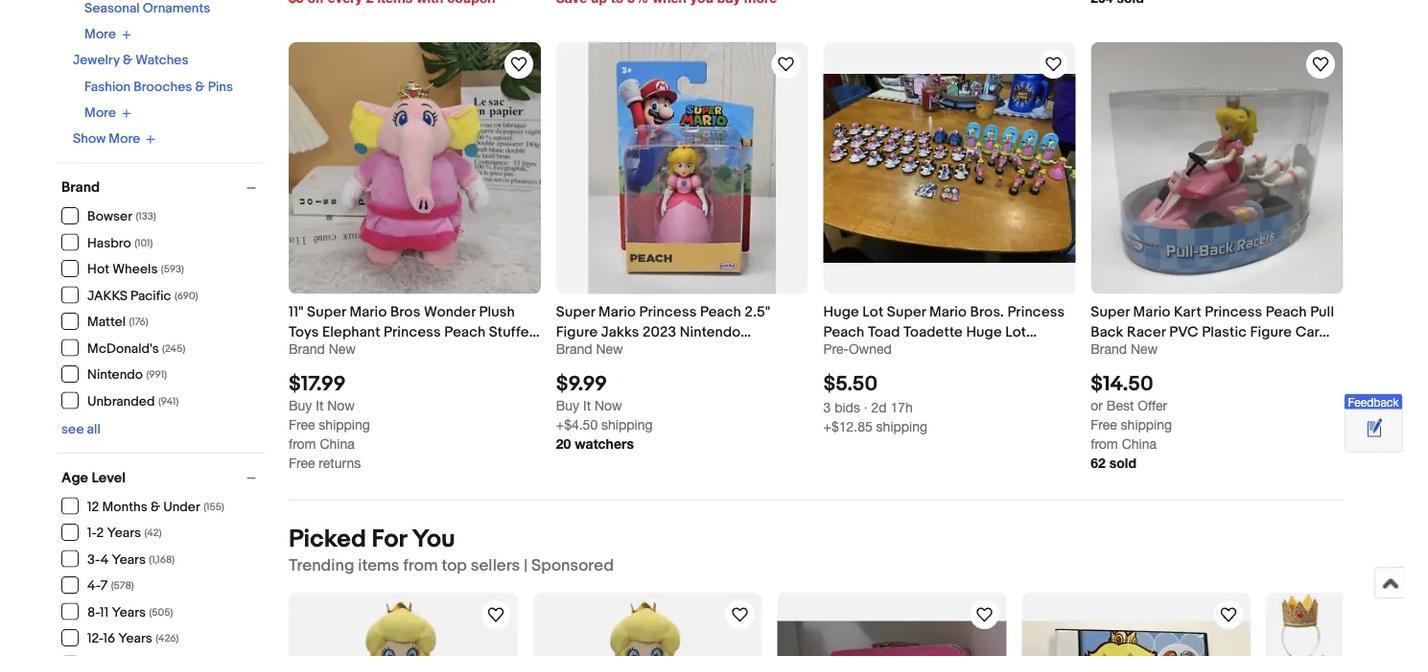 Task type: vqa. For each thing, say whether or not it's contained in the screenshot.
'Costume'
no



Task type: describe. For each thing, give the bounding box(es) containing it.
owned
[[849, 341, 892, 357]]

show more
[[73, 131, 140, 147]]

sellers
[[471, 556, 520, 576]]

(42)
[[144, 527, 162, 540]]

back
[[1091, 324, 1124, 341]]

princess inside super mario kart princess peach pull back racer pvc plastic figure car toy 5"
[[1206, 303, 1263, 321]]

(505)
[[149, 607, 173, 619]]

8-
[[87, 605, 100, 621]]

level
[[92, 469, 126, 487]]

it for $17.99
[[316, 398, 324, 414]]

toadette
[[904, 324, 963, 341]]

$5.50 3 bids · 2d 17h +$12.85 shipping
[[824, 371, 928, 435]]

years for 3-4 years
[[112, 552, 146, 568]]

shipping inside $5.50 3 bids · 2d 17h +$12.85 shipping
[[877, 419, 928, 435]]

jewelry
[[73, 52, 120, 69]]

jakks
[[602, 324, 640, 341]]

20
[[556, 436, 571, 452]]

(133)
[[136, 211, 156, 223]]

seasonal
[[84, 0, 140, 17]]

see all button
[[61, 421, 101, 438]]

huge lot super mario bros. princess peach toad toadette huge lot figures cars heading
[[824, 303, 1066, 361]]

$9.99
[[556, 371, 608, 396]]

peach inside 'huge lot super mario bros. princess peach toad toadette huge lot figures cars'
[[824, 324, 865, 341]]

watch new super princess peach lunchbox kit for nintendo ds lite ndsl earphones & more image
[[973, 604, 996, 627]]

watch super princess peach (nintendo ds, 2005) no game image
[[1218, 604, 1241, 627]]

unbranded (941)
[[87, 393, 179, 410]]

for
[[372, 524, 407, 554]]

5"
[[1117, 344, 1131, 361]]

months
[[102, 499, 148, 515]]

2
[[97, 525, 104, 542]]

under
[[163, 499, 200, 515]]

2 vertical spatial more
[[109, 131, 140, 147]]

brand up bowser
[[61, 179, 100, 196]]

super mario bros princess peach plush toys soft stuffed doll girl gifts 8" image
[[533, 593, 762, 656]]

bros
[[390, 303, 421, 321]]

super mario kart princess peach pull back racer pvc plastic figure car toy 5" link
[[1091, 302, 1344, 361]]

super mario princess peach 2.5" figure jakks 2023 nintendo collectible toy heading
[[556, 303, 771, 361]]

+$4.50
[[556, 417, 598, 433]]

age level
[[61, 469, 126, 487]]

1 horizontal spatial lot
[[1006, 324, 1027, 341]]

11" super mario bros wonder plush toys elephant princess peach stuffed doll gift
[[289, 303, 538, 361]]

1-2 years (42)
[[87, 525, 162, 542]]

mattel
[[87, 314, 126, 331]]

super mario kart princess peach pull back racer pvc plastic figure car toy 5" image
[[1091, 42, 1344, 294]]

gift
[[319, 344, 345, 361]]

from for $14.50
[[1091, 436, 1119, 452]]

watch 11" super mario bros wonder plush toys elephant princess peach stuffed doll gift image
[[507, 53, 530, 76]]

jakks pacific (690)
[[87, 288, 198, 304]]

toy inside super mario kart princess peach pull back racer pvc plastic figure car toy 5"
[[1091, 344, 1114, 361]]

12-
[[87, 631, 103, 647]]

unbranded
[[87, 393, 155, 410]]

toy inside super mario princess peach 2.5" figure jakks 2023 nintendo collectible toy
[[635, 344, 658, 361]]

pins
[[208, 79, 233, 95]]

mcdonald's (245)
[[87, 341, 186, 357]]

cars
[[877, 344, 908, 361]]

11
[[100, 605, 109, 621]]

2d
[[872, 400, 887, 415]]

brand new for $14.50
[[1091, 341, 1159, 357]]

peach inside 11" super mario bros wonder plush toys elephant princess peach stuffed doll gift
[[445, 324, 486, 341]]

holiday
[[156, 0, 201, 0]]

feedback
[[1349, 396, 1400, 409]]

huge lot super mario bros. princess peach toad toadette huge lot figures cars link
[[824, 302, 1076, 361]]

shipping for $14.50
[[1121, 417, 1173, 433]]

brand for $17.99
[[289, 341, 325, 357]]

bros.
[[971, 303, 1005, 321]]

free left the returns
[[289, 455, 315, 471]]

princess inside 'huge lot super mario bros. princess peach toad toadette huge lot figures cars'
[[1008, 303, 1066, 321]]

1 vertical spatial huge
[[967, 324, 1003, 341]]

elephant
[[322, 324, 380, 341]]

now for $9.99
[[595, 398, 623, 414]]

collectible inside super mario princess peach 2.5" figure jakks 2023 nintendo collectible toy
[[556, 344, 631, 361]]

or
[[1091, 398, 1104, 414]]

wheels
[[112, 262, 158, 278]]

16
[[103, 631, 115, 647]]

fashion
[[84, 79, 131, 95]]

age
[[61, 469, 88, 487]]

free for $17.99
[[289, 417, 315, 433]]

0 vertical spatial lot
[[863, 303, 884, 321]]

new for $17.99
[[329, 341, 356, 357]]

12-16 years (426)
[[87, 631, 179, 647]]

(426)
[[156, 633, 179, 645]]

11" super mario bros wonder plush toys elephant princess peach stuffed doll gift image
[[289, 42, 541, 294]]

$14.50
[[1091, 371, 1154, 396]]

china for $14.50
[[1123, 436, 1157, 452]]

12 months & under (155)
[[87, 499, 224, 515]]

ornaments
[[143, 0, 210, 17]]

new for $14.50
[[1131, 341, 1159, 357]]

new for $9.99
[[596, 341, 624, 357]]

watches
[[136, 52, 189, 69]]

toad
[[868, 324, 901, 341]]

princess peach 10" koopa  super mario bro figure stuffed animal plush toy doll image
[[289, 593, 518, 656]]

you
[[412, 524, 455, 554]]

& right jewelry
[[123, 52, 133, 69]]

& for fashion brooches & pins
[[195, 79, 205, 95]]

watch super mario princess peach 2.5" figure jakks 2023 nintendo collectible toy image
[[775, 53, 798, 76]]

huge lot super mario bros. princess peach toad toadette huge lot figures cars image
[[824, 74, 1076, 263]]

offer
[[1138, 398, 1168, 414]]

pre-owned
[[824, 341, 892, 357]]

(245)
[[162, 343, 186, 355]]

+$12.85
[[824, 419, 873, 435]]

(176)
[[129, 316, 148, 329]]

stuffed
[[489, 324, 538, 341]]

returns
[[319, 455, 361, 471]]

nintendo (991)
[[87, 367, 167, 383]]

1 vertical spatial nintendo
[[87, 367, 143, 383]]

mario inside super mario kart princess peach pull back racer pvc plastic figure car toy 5"
[[1134, 303, 1171, 321]]

& for 12 months & under (155)
[[151, 499, 160, 515]]

huge lot super mario bros. princess peach toad toadette huge lot figures cars
[[824, 303, 1066, 361]]

(578)
[[111, 580, 134, 593]]

more for collectible holiday & seasonal ornaments
[[84, 26, 116, 43]]

from for $17.99
[[289, 436, 316, 452]]

years for 12-16 years
[[118, 631, 152, 647]]

62
[[1091, 455, 1106, 471]]

from inside picked for you trending items from top sellers | sponsored
[[403, 556, 438, 576]]

fashion brooches & pins
[[84, 79, 233, 95]]

hasbro (101)
[[87, 235, 153, 251]]

brand new for $17.99
[[289, 341, 356, 357]]

brand for $9.99
[[556, 341, 593, 357]]

11"
[[289, 303, 304, 321]]

china for $17.99
[[320, 436, 355, 452]]



Task type: locate. For each thing, give the bounding box(es) containing it.
buy inside $17.99 buy it now free shipping from china free returns
[[289, 398, 312, 414]]

super up the $9.99
[[556, 303, 596, 321]]

0 horizontal spatial huge
[[824, 303, 860, 321]]

0 horizontal spatial collectible
[[84, 0, 153, 0]]

collectible inside collectible holiday & seasonal ornaments
[[84, 0, 153, 0]]

1 horizontal spatial china
[[1123, 436, 1157, 452]]

toys
[[289, 324, 319, 341]]

nintendo up the unbranded
[[87, 367, 143, 383]]

0 horizontal spatial figure
[[556, 324, 598, 341]]

2 super from the left
[[556, 303, 596, 321]]

2 it from the left
[[584, 398, 591, 414]]

collectible down jakks
[[556, 344, 631, 361]]

figure left jakks
[[556, 324, 598, 341]]

china up the returns
[[320, 436, 355, 452]]

brand up $14.50
[[1091, 341, 1128, 357]]

1 new from the left
[[329, 341, 356, 357]]

& left pins
[[195, 79, 205, 95]]

mario up elephant
[[350, 303, 387, 321]]

11" super mario bros wonder plush toys elephant princess peach stuffed doll gift link
[[289, 302, 541, 361]]

4 mario from the left
[[1134, 303, 1171, 321]]

1 brand new from the left
[[289, 341, 356, 357]]

watch huge lot super mario bros. princess peach toad toadette huge lot figures cars image
[[1042, 53, 1065, 76]]

super
[[307, 303, 346, 321], [556, 303, 596, 321], [887, 303, 927, 321], [1091, 303, 1131, 321]]

princess peach costume kids girls  halloween christmas cosplay party dress up image
[[1267, 593, 1405, 656]]

3 super from the left
[[887, 303, 927, 321]]

|
[[524, 556, 528, 576]]

more button for collectible holiday & seasonal ornaments
[[84, 26, 131, 43]]

toy down 2023
[[635, 344, 658, 361]]

new
[[329, 341, 356, 357], [596, 341, 624, 357], [1131, 341, 1159, 357]]

see
[[61, 421, 84, 438]]

watch super mario kart princess peach pull back racer pvc plastic figure car toy 5" image
[[1310, 53, 1333, 76]]

more up show more
[[84, 105, 116, 121]]

show
[[73, 131, 106, 147]]

shipping down offer
[[1121, 417, 1173, 433]]

peach inside super mario princess peach 2.5" figure jakks 2023 nintendo collectible toy
[[700, 303, 742, 321]]

(155)
[[204, 501, 224, 513]]

years right 16
[[118, 631, 152, 647]]

toy
[[635, 344, 658, 361], [1091, 344, 1114, 361]]

& for collectible holiday & seasonal ornaments
[[204, 0, 214, 0]]

shipping up watchers
[[602, 417, 653, 433]]

brand up the $17.99
[[289, 341, 325, 357]]

mario inside 'huge lot super mario bros. princess peach toad toadette huge lot figures cars'
[[930, 303, 967, 321]]

0 vertical spatial more button
[[84, 26, 131, 43]]

1 horizontal spatial collectible
[[556, 344, 631, 361]]

2 more button from the top
[[84, 105, 131, 121]]

brand new up $14.50
[[1091, 341, 1159, 357]]

0 horizontal spatial it
[[316, 398, 324, 414]]

2 brand new from the left
[[556, 341, 624, 357]]

top
[[442, 556, 467, 576]]

bowser (133)
[[87, 209, 156, 225]]

new right 5"
[[1131, 341, 1159, 357]]

1 horizontal spatial new
[[596, 341, 624, 357]]

free inside $14.50 or best offer free shipping from china 62 sold
[[1091, 417, 1118, 433]]

super mario princess peach 2.5" figure jakks 2023 nintendo collectible toy image
[[589, 42, 776, 294]]

figure
[[556, 324, 598, 341], [1251, 324, 1293, 341]]

(1,168)
[[149, 554, 175, 566]]

wonder
[[424, 303, 476, 321]]

lot right toadette
[[1006, 324, 1027, 341]]

$5.50
[[824, 371, 878, 396]]

super inside 11" super mario bros wonder plush toys elephant princess peach stuffed doll gift
[[307, 303, 346, 321]]

years for 8-11 years
[[112, 605, 146, 621]]

11" super mario bros wonder plush toys elephant princess peach stuffed doll gift heading
[[289, 303, 540, 361]]

years right the 2
[[107, 525, 141, 542]]

shipping down 17h
[[877, 419, 928, 435]]

1 more button from the top
[[84, 26, 131, 43]]

17h
[[891, 400, 914, 415]]

1 buy from the left
[[289, 398, 312, 414]]

0 horizontal spatial now
[[327, 398, 355, 414]]

2 figure from the left
[[1251, 324, 1293, 341]]

brand new up the $9.99
[[556, 341, 624, 357]]

$17.99 buy it now free shipping from china free returns
[[289, 371, 370, 471]]

fashion brooches & pins link
[[84, 79, 233, 95]]

age level button
[[61, 469, 265, 487]]

shipping for $17.99
[[319, 417, 370, 433]]

1 horizontal spatial it
[[584, 398, 591, 414]]

brand for $14.50
[[1091, 341, 1128, 357]]

1 china from the left
[[320, 436, 355, 452]]

mario up toadette
[[930, 303, 967, 321]]

4-
[[87, 578, 100, 595]]

toy down 'back'
[[1091, 344, 1114, 361]]

free down or
[[1091, 417, 1118, 433]]

from down you
[[403, 556, 438, 576]]

1 horizontal spatial from
[[403, 556, 438, 576]]

more up jewelry
[[84, 26, 116, 43]]

buy up "+$4.50"
[[556, 398, 580, 414]]

pre-
[[824, 341, 849, 357]]

buy for $17.99
[[289, 398, 312, 414]]

more button down seasonal
[[84, 26, 131, 43]]

peach left 2.5"
[[700, 303, 742, 321]]

shipping
[[319, 417, 370, 433], [602, 417, 653, 433], [1121, 417, 1173, 433], [877, 419, 928, 435]]

watch princess peach 10" koopa  super mario bro figure stuffed animal plush toy doll image
[[484, 604, 507, 627]]

3-4 years (1,168)
[[87, 552, 175, 568]]

figures
[[824, 344, 873, 361]]

8-11 years (505)
[[87, 605, 173, 621]]

buy for $9.99
[[556, 398, 580, 414]]

from inside $17.99 buy it now free shipping from china free returns
[[289, 436, 316, 452]]

huge down bros.
[[967, 324, 1003, 341]]

1 mario from the left
[[350, 303, 387, 321]]

0 vertical spatial huge
[[824, 303, 860, 321]]

2 now from the left
[[595, 398, 623, 414]]

shipping up the returns
[[319, 417, 370, 433]]

watch super mario bros princess peach plush toys soft stuffed doll girl gifts 8" image
[[729, 604, 752, 627]]

see all
[[61, 421, 101, 438]]

1 horizontal spatial now
[[595, 398, 623, 414]]

years right 4
[[112, 552, 146, 568]]

years right 11
[[112, 605, 146, 621]]

(593)
[[161, 263, 184, 276]]

super mario princess peach 2.5" figure jakks 2023 nintendo collectible toy link
[[556, 302, 809, 361]]

princess down bros
[[384, 324, 441, 341]]

1 horizontal spatial brand new
[[556, 341, 624, 357]]

mario inside super mario princess peach 2.5" figure jakks 2023 nintendo collectible toy
[[599, 303, 636, 321]]

princess inside 11" super mario bros wonder plush toys elephant princess peach stuffed doll gift
[[384, 324, 441, 341]]

2 mario from the left
[[599, 303, 636, 321]]

0 horizontal spatial nintendo
[[87, 367, 143, 383]]

now for $17.99
[[327, 398, 355, 414]]

0 horizontal spatial toy
[[635, 344, 658, 361]]

0 horizontal spatial china
[[320, 436, 355, 452]]

& right holiday
[[204, 0, 214, 0]]

shipping inside $9.99 buy it now +$4.50 shipping 20 watchers
[[602, 417, 653, 433]]

racer
[[1128, 324, 1167, 341]]

0 horizontal spatial lot
[[863, 303, 884, 321]]

princess up 2023
[[640, 303, 697, 321]]

1 horizontal spatial figure
[[1251, 324, 1293, 341]]

2 toy from the left
[[1091, 344, 1114, 361]]

china inside $17.99 buy it now free shipping from china free returns
[[320, 436, 355, 452]]

princess inside super mario princess peach 2.5" figure jakks 2023 nintendo collectible toy
[[640, 303, 697, 321]]

china
[[320, 436, 355, 452], [1123, 436, 1157, 452]]

0 horizontal spatial from
[[289, 436, 316, 452]]

peach up figures
[[824, 324, 865, 341]]

1 vertical spatial collectible
[[556, 344, 631, 361]]

brand button
[[61, 179, 265, 196]]

super mario kart princess peach pull back racer pvc plastic figure car toy 5"
[[1091, 303, 1335, 361]]

sold
[[1110, 455, 1137, 471]]

more for fashion brooches & pins
[[84, 105, 116, 121]]

2 new from the left
[[596, 341, 624, 357]]

0 horizontal spatial brand new
[[289, 341, 356, 357]]

years for 1-2 years
[[107, 525, 141, 542]]

1-
[[87, 525, 97, 542]]

shipping inside $14.50 or best offer free shipping from china 62 sold
[[1121, 417, 1173, 433]]

3 brand new from the left
[[1091, 341, 1159, 357]]

1 it from the left
[[316, 398, 324, 414]]

2023
[[643, 324, 677, 341]]

it inside $9.99 buy it now +$4.50 shipping 20 watchers
[[584, 398, 591, 414]]

7
[[100, 578, 108, 595]]

huge up pre- on the right bottom
[[824, 303, 860, 321]]

pacific
[[131, 288, 171, 304]]

buy down the $17.99
[[289, 398, 312, 414]]

& left under
[[151, 499, 160, 515]]

princess up plastic
[[1206, 303, 1263, 321]]

4
[[100, 552, 109, 568]]

2 horizontal spatial brand new
[[1091, 341, 1159, 357]]

peach up car
[[1266, 303, 1308, 321]]

shipping for $9.99
[[602, 417, 653, 433]]

super mario kart princess peach pull back racer pvc plastic figure car toy 5" heading
[[1091, 303, 1335, 361]]

it
[[316, 398, 324, 414], [584, 398, 591, 414]]

new up the $9.99
[[596, 341, 624, 357]]

buy inside $9.99 buy it now +$4.50 shipping 20 watchers
[[556, 398, 580, 414]]

princess right bros.
[[1008, 303, 1066, 321]]

1 figure from the left
[[556, 324, 598, 341]]

jewelry & watches link
[[73, 52, 189, 69]]

1 horizontal spatial buy
[[556, 398, 580, 414]]

pvc
[[1170, 324, 1199, 341]]

super inside super mario princess peach 2.5" figure jakks 2023 nintendo collectible toy
[[556, 303, 596, 321]]

mario up jakks
[[599, 303, 636, 321]]

nintendo inside super mario princess peach 2.5" figure jakks 2023 nintendo collectible toy
[[680, 324, 741, 341]]

super up 'back'
[[1091, 303, 1131, 321]]

0 vertical spatial nintendo
[[680, 324, 741, 341]]

picked
[[289, 524, 366, 554]]

picked for you trending items from top sellers | sponsored
[[289, 524, 614, 576]]

3
[[824, 400, 831, 415]]

2 horizontal spatial new
[[1131, 341, 1159, 357]]

super up the toad
[[887, 303, 927, 321]]

2 buy from the left
[[556, 398, 580, 414]]

plush
[[479, 303, 515, 321]]

from inside $14.50 or best offer free shipping from china 62 sold
[[1091, 436, 1119, 452]]

0 vertical spatial collectible
[[84, 0, 153, 0]]

3-
[[87, 552, 100, 568]]

figure inside super mario princess peach 2.5" figure jakks 2023 nintendo collectible toy
[[556, 324, 598, 341]]

from
[[289, 436, 316, 452], [1091, 436, 1119, 452], [403, 556, 438, 576]]

1 vertical spatial more button
[[84, 105, 131, 121]]

kart
[[1175, 303, 1202, 321]]

collectible holiday & seasonal ornaments link
[[84, 0, 214, 17]]

free for $14.50
[[1091, 417, 1118, 433]]

mattel (176)
[[87, 314, 148, 331]]

from up 62
[[1091, 436, 1119, 452]]

(690)
[[175, 290, 198, 302]]

(941)
[[158, 395, 179, 408]]

more button for fashion brooches & pins
[[84, 105, 131, 121]]

lot up the toad
[[863, 303, 884, 321]]

figure inside super mario kart princess peach pull back racer pvc plastic figure car toy 5"
[[1251, 324, 1293, 341]]

bids
[[835, 400, 861, 415]]

peach down wonder
[[445, 324, 486, 341]]

1 super from the left
[[307, 303, 346, 321]]

1 vertical spatial more
[[84, 105, 116, 121]]

now down the $9.99
[[595, 398, 623, 414]]

brand new for $9.99
[[556, 341, 624, 357]]

mario inside 11" super mario bros wonder plush toys elephant princess peach stuffed doll gift
[[350, 303, 387, 321]]

now
[[327, 398, 355, 414], [595, 398, 623, 414]]

free down the $17.99
[[289, 417, 315, 433]]

super up toys
[[307, 303, 346, 321]]

it for $9.99
[[584, 398, 591, 414]]

3 mario from the left
[[930, 303, 967, 321]]

pull
[[1311, 303, 1335, 321]]

brooches
[[134, 79, 192, 95]]

1 toy from the left
[[635, 344, 658, 361]]

brand new up the $17.99
[[289, 341, 356, 357]]

nintendo right 2023
[[680, 324, 741, 341]]

peach inside super mario kart princess peach pull back racer pvc plastic figure car toy 5"
[[1266, 303, 1308, 321]]

now inside $9.99 buy it now +$4.50 shipping 20 watchers
[[595, 398, 623, 414]]

&
[[204, 0, 214, 0], [123, 52, 133, 69], [195, 79, 205, 95], [151, 499, 160, 515]]

1 horizontal spatial toy
[[1091, 344, 1114, 361]]

brand up the $9.99
[[556, 341, 593, 357]]

new super princess peach lunchbox kit for nintendo ds lite ndsl earphones & more image
[[778, 622, 1007, 656]]

china inside $14.50 or best offer free shipping from china 62 sold
[[1123, 436, 1157, 452]]

new right doll
[[329, 341, 356, 357]]

12
[[87, 499, 99, 515]]

4 super from the left
[[1091, 303, 1131, 321]]

it inside $17.99 buy it now free shipping from china free returns
[[316, 398, 324, 414]]

1 horizontal spatial nintendo
[[680, 324, 741, 341]]

china up sold
[[1123, 436, 1157, 452]]

1 now from the left
[[327, 398, 355, 414]]

mario up racer
[[1134, 303, 1171, 321]]

from down the $17.99
[[289, 436, 316, 452]]

0 vertical spatial more
[[84, 26, 116, 43]]

brand
[[61, 179, 100, 196], [289, 341, 325, 357], [556, 341, 593, 357], [1091, 341, 1128, 357]]

jewelry & watches
[[73, 52, 189, 69]]

now down the $17.99
[[327, 398, 355, 414]]

0 horizontal spatial new
[[329, 341, 356, 357]]

1 horizontal spatial huge
[[967, 324, 1003, 341]]

1 vertical spatial lot
[[1006, 324, 1027, 341]]

collectible left holiday
[[84, 0, 153, 0]]

more button down fashion
[[84, 105, 131, 121]]

figure left car
[[1251, 324, 1293, 341]]

2 china from the left
[[1123, 436, 1157, 452]]

3 new from the left
[[1131, 341, 1159, 357]]

$9.99 buy it now +$4.50 shipping 20 watchers
[[556, 371, 653, 452]]

trending
[[289, 556, 355, 576]]

it down the $17.99
[[316, 398, 324, 414]]

2 horizontal spatial from
[[1091, 436, 1119, 452]]

it up "+$4.50"
[[584, 398, 591, 414]]

now inside $17.99 buy it now free shipping from china free returns
[[327, 398, 355, 414]]

shipping inside $17.99 buy it now free shipping from china free returns
[[319, 417, 370, 433]]

watchers
[[575, 436, 634, 452]]

doll
[[289, 344, 316, 361]]

super inside super mario kart princess peach pull back racer pvc plastic figure car toy 5"
[[1091, 303, 1131, 321]]

0 horizontal spatial buy
[[289, 398, 312, 414]]

more right show
[[109, 131, 140, 147]]

4-7 (578)
[[87, 578, 134, 595]]

peach
[[700, 303, 742, 321], [1266, 303, 1308, 321], [445, 324, 486, 341], [824, 324, 865, 341]]

& inside collectible holiday & seasonal ornaments
[[204, 0, 214, 0]]

super princess peach (nintendo ds, 2005) no game image
[[1022, 622, 1251, 656]]

all
[[87, 421, 101, 438]]

super inside 'huge lot super mario bros. princess peach toad toadette huge lot figures cars'
[[887, 303, 927, 321]]



